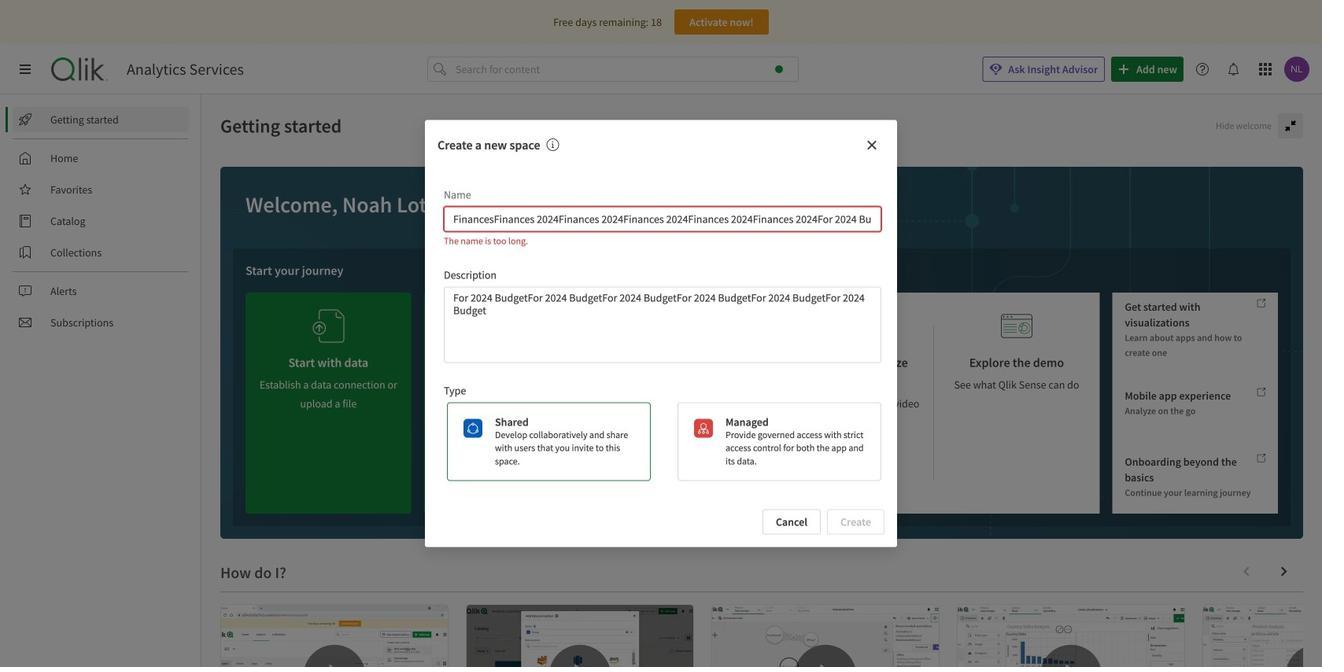 Task type: locate. For each thing, give the bounding box(es) containing it.
option group
[[441, 403, 882, 482]]

close image
[[866, 139, 879, 151]]

navigation pane element
[[0, 101, 201, 342]]

main content
[[202, 94, 1323, 668]]

home badge image
[[776, 65, 784, 73]]

analytics services element
[[127, 60, 244, 79]]

dialog
[[425, 120, 898, 548]]

explore the demo image
[[1002, 306, 1033, 347]]

None text field
[[444, 207, 882, 232], [444, 287, 882, 363], [444, 207, 882, 232], [444, 287, 882, 363]]



Task type: vqa. For each thing, say whether or not it's contained in the screenshot.
option group
yes



Task type: describe. For each thing, give the bounding box(es) containing it.
hide welcome image
[[1285, 120, 1298, 132]]

invite users image
[[491, 299, 523, 341]]

close sidebar menu image
[[19, 63, 31, 76]]

analyze sample data image
[[670, 306, 701, 347]]



